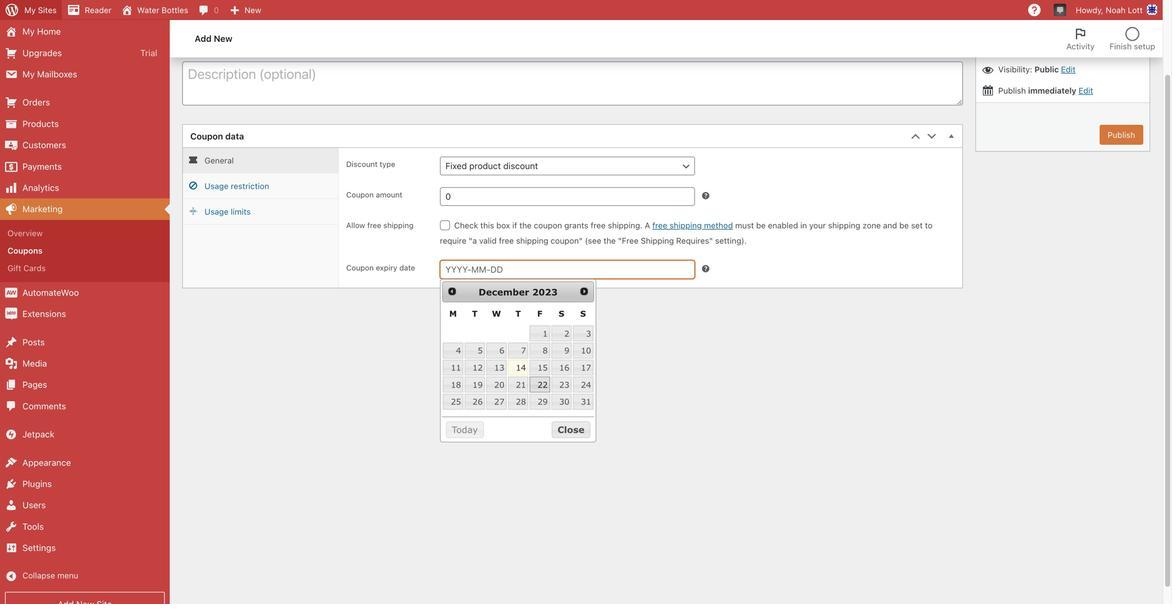 Task type: vqa. For each thing, say whether or not it's contained in the screenshot.


Task type: locate. For each thing, give the bounding box(es) containing it.
code up generate coupon code link
[[239, 15, 269, 31]]

1 vertical spatial code
[[257, 41, 275, 51]]

0 horizontal spatial coupon
[[226, 41, 254, 51]]

howdy, noah lott
[[1076, 5, 1143, 15]]

w
[[492, 309, 501, 318]]

None submit
[[1100, 125, 1144, 145]]

s up 3 link
[[580, 309, 586, 318]]

5
[[478, 346, 483, 355]]

Allow free shipping checkbox
[[440, 221, 450, 230]]

1
[[543, 329, 548, 338]]

coupon left amount
[[346, 191, 374, 199]]

customers
[[22, 140, 66, 150]]

code down new link
[[257, 41, 275, 51]]

"a
[[469, 236, 477, 245]]

new down coupon code
[[214, 33, 232, 44]]

posts link
[[0, 332, 170, 353]]

1 horizontal spatial edit
[[1079, 86, 1093, 95]]

Coupon amount text field
[[440, 187, 695, 206]]

my
[[24, 5, 36, 15], [22, 26, 35, 37], [22, 69, 35, 79]]

usage inside usage restriction link
[[205, 181, 229, 191]]

activity
[[1067, 42, 1095, 51]]

collapse menu
[[22, 571, 78, 580]]

7
[[521, 346, 526, 355]]

1 horizontal spatial edit button
[[1079, 86, 1093, 95]]

set
[[911, 221, 923, 230]]

0 vertical spatial edit button
[[1061, 65, 1076, 74]]

publish down visibility:
[[999, 86, 1026, 95]]

coupon amount
[[346, 191, 403, 199]]

new up coupon code
[[245, 5, 261, 15]]

2 vertical spatial my
[[22, 69, 35, 79]]

free right the a
[[653, 221, 668, 230]]

1 vertical spatial coupon
[[534, 221, 562, 230]]

products
[[22, 119, 59, 129]]

free right allow
[[367, 221, 381, 230]]

1 horizontal spatial t
[[516, 309, 521, 318]]

edit button right immediately
[[1079, 86, 1093, 95]]

0 horizontal spatial s
[[559, 309, 565, 318]]

edit for publish immediately edit
[[1079, 86, 1093, 95]]

automatewoo
[[22, 287, 79, 298]]

allow
[[346, 221, 365, 230]]

generate coupon code link
[[182, 36, 282, 55]]

your
[[809, 221, 826, 230]]

collapse
[[22, 571, 55, 580]]

6 link
[[486, 343, 507, 359]]

15 link
[[530, 360, 550, 376]]

edit button right public
[[1061, 65, 1076, 74]]

new link
[[224, 0, 266, 20]]

be right must at right
[[756, 221, 766, 230]]

be left set
[[900, 221, 909, 230]]

1 vertical spatial publish
[[999, 86, 1026, 95]]

0 horizontal spatial edit
[[1061, 65, 1076, 74]]

1 usage from the top
[[205, 181, 229, 191]]

0 link
[[193, 0, 224, 20]]

30
[[559, 397, 570, 407]]

4 link
[[443, 343, 463, 359]]

16 link
[[551, 360, 572, 376]]

the right the (see
[[604, 236, 616, 245]]

1 vertical spatial the
[[604, 236, 616, 245]]

Coupon code text field
[[182, 11, 963, 35]]

28
[[516, 397, 526, 407]]

this
[[481, 221, 494, 230]]

0 horizontal spatial edit button
[[1061, 65, 1076, 74]]

publish for publish
[[984, 18, 1015, 28]]

0
[[214, 5, 219, 15]]

Coupon expiry date text field
[[440, 260, 695, 279]]

usage down general
[[205, 181, 229, 191]]

1 horizontal spatial be
[[900, 221, 909, 230]]

1 t from the left
[[472, 309, 478, 318]]

1 vertical spatial usage
[[205, 207, 229, 216]]

6
[[499, 346, 505, 355]]

must
[[735, 221, 754, 230]]

"free
[[618, 236, 639, 245]]

22 link
[[530, 377, 550, 393]]

publish immediately edit
[[996, 86, 1093, 95]]

free up the (see
[[591, 221, 606, 230]]

1 vertical spatial new
[[214, 33, 232, 44]]

zone
[[863, 221, 881, 230]]

11 link
[[443, 360, 463, 376]]

1 vertical spatial edit button
[[1079, 86, 1093, 95]]

shipping right your
[[828, 221, 861, 230]]

t left w
[[472, 309, 478, 318]]

shipping
[[670, 221, 702, 230], [828, 221, 861, 230], [384, 221, 414, 230], [516, 236, 549, 245]]

s up 2 link
[[559, 309, 565, 318]]

4
[[456, 346, 461, 355]]

coupon up the coupon"
[[534, 221, 562, 230]]

shipping down if
[[516, 236, 549, 245]]

s
[[559, 309, 565, 318], [580, 309, 586, 318]]

new
[[245, 5, 261, 15], [214, 33, 232, 44]]

18 link
[[443, 377, 463, 393]]

coupon code
[[189, 15, 269, 31]]

coupon for coupon code
[[189, 15, 236, 31]]

payments
[[22, 161, 62, 172]]

december 2023
[[479, 287, 558, 297]]

usage inside usage limits link
[[205, 207, 229, 216]]

coupon for coupon amount
[[346, 191, 374, 199]]

7 link
[[508, 343, 529, 359]]

publish up visibility:
[[984, 18, 1015, 28]]

coupon up general
[[190, 131, 223, 141]]

type
[[380, 160, 395, 169]]

a
[[645, 221, 650, 230]]

3
[[586, 329, 591, 338]]

2 t from the left
[[516, 309, 521, 318]]

add new
[[195, 33, 232, 44]]

26
[[473, 397, 483, 407]]

coupon for coupon data
[[190, 131, 223, 141]]

close
[[558, 424, 585, 435]]

3 link
[[573, 326, 594, 342]]

22
[[538, 380, 548, 389]]

5 link
[[465, 343, 485, 359]]

0 horizontal spatial t
[[472, 309, 478, 318]]

gift cards
[[7, 264, 46, 273]]

0 vertical spatial my
[[24, 5, 36, 15]]

value of the coupon. image
[[701, 191, 711, 201]]

1 s from the left
[[559, 309, 565, 318]]

0 vertical spatial new
[[245, 5, 261, 15]]

analytics
[[22, 183, 59, 193]]

1 horizontal spatial new
[[245, 5, 261, 15]]

free shipping method link
[[653, 221, 733, 230]]

2
[[565, 329, 570, 338]]

usage left 'limits'
[[205, 207, 229, 216]]

the coupon will expire at 00:00:00 of this date. image
[[701, 264, 711, 274]]

27 link
[[486, 394, 507, 410]]

tab list
[[1059, 20, 1163, 57]]

t down december 2023
[[516, 309, 521, 318]]

edit right immediately
[[1079, 86, 1093, 95]]

0 vertical spatial publish
[[984, 18, 1015, 28]]

1 horizontal spatial s
[[580, 309, 586, 318]]

25
[[451, 397, 461, 407]]

water bottles
[[137, 5, 188, 15]]

1 vertical spatial my
[[22, 26, 35, 37]]

to
[[925, 221, 933, 230]]

publish for publish immediately edit
[[999, 86, 1026, 95]]

generate coupon code
[[189, 41, 275, 51]]

0 horizontal spatial be
[[756, 221, 766, 230]]

my left the home
[[22, 26, 35, 37]]

finish setup button
[[1102, 20, 1163, 57]]

1 horizontal spatial the
[[604, 236, 616, 245]]

1 vertical spatial edit
[[1079, 86, 1093, 95]]

my left sites
[[24, 5, 36, 15]]

notification image
[[1056, 4, 1065, 14]]

check
[[454, 221, 478, 230]]

my inside toolbar navigation
[[24, 5, 36, 15]]

2 be from the left
[[900, 221, 909, 230]]

31
[[581, 397, 591, 407]]

jetpack link
[[0, 424, 170, 445]]

0 vertical spatial the
[[520, 221, 532, 230]]

usage restriction
[[205, 181, 269, 191]]

coupon down coupon code
[[226, 41, 254, 51]]

users link
[[0, 495, 170, 516]]

edit right public
[[1061, 65, 1076, 74]]

coupon down 0
[[189, 15, 236, 31]]

0 vertical spatial coupon
[[226, 41, 254, 51]]

0 vertical spatial edit
[[1061, 65, 1076, 74]]

coupon
[[189, 15, 236, 31], [190, 131, 223, 141], [346, 191, 374, 199], [346, 264, 374, 272]]

the right if
[[520, 221, 532, 230]]

sites
[[38, 5, 57, 15]]

2 usage from the top
[[205, 207, 229, 216]]

coupon left expiry
[[346, 264, 374, 272]]

0 vertical spatial usage
[[205, 181, 229, 191]]

free down the box
[[499, 236, 514, 245]]

coupon for coupon expiry date
[[346, 264, 374, 272]]

usage
[[205, 181, 229, 191], [205, 207, 229, 216]]

my for my home
[[22, 26, 35, 37]]

my down upgrades
[[22, 69, 35, 79]]



Task type: describe. For each thing, give the bounding box(es) containing it.
close button
[[552, 422, 591, 438]]

mailboxes
[[37, 69, 77, 79]]

coupon"
[[551, 236, 583, 245]]

comments
[[22, 401, 66, 411]]

grants
[[565, 221, 589, 230]]

usage for usage limits
[[205, 207, 229, 216]]

1 link
[[530, 326, 550, 342]]

settings
[[22, 543, 56, 553]]

0 vertical spatial code
[[239, 15, 269, 31]]

14 link
[[508, 360, 529, 376]]

0 horizontal spatial new
[[214, 33, 232, 44]]

9
[[565, 346, 570, 355]]

plugins link
[[0, 474, 170, 495]]

13 link
[[486, 360, 507, 376]]

box
[[497, 221, 510, 230]]

edit for visibility: public edit
[[1061, 65, 1076, 74]]

coupon expiry date
[[346, 264, 415, 272]]

20 link
[[486, 377, 507, 393]]

usage for usage restriction
[[205, 181, 229, 191]]

orders link
[[0, 92, 170, 113]]

Description (optional) text field
[[182, 61, 963, 106]]

in
[[801, 221, 807, 230]]

0 horizontal spatial the
[[520, 221, 532, 230]]

27
[[494, 397, 505, 407]]

free inside must be enabled in your shipping zone and be set to require "a valid free shipping coupon" (see the "free shipping requires" setting).
[[499, 236, 514, 245]]

29
[[538, 397, 548, 407]]

require
[[440, 236, 467, 245]]

add
[[195, 33, 212, 44]]

visibility: public edit
[[996, 65, 1076, 74]]

15
[[538, 363, 548, 372]]

1 horizontal spatial coupon
[[534, 221, 562, 230]]

reader link
[[62, 0, 117, 20]]

appearance
[[22, 457, 71, 468]]

shipping down amount
[[384, 221, 414, 230]]

water bottles link
[[117, 0, 193, 20]]

comments link
[[0, 396, 170, 417]]

tools link
[[0, 516, 170, 538]]

new inside toolbar navigation
[[245, 5, 261, 15]]

8 link
[[530, 343, 550, 359]]

31 link
[[573, 394, 594, 410]]

10 link
[[573, 343, 594, 359]]

media
[[22, 358, 47, 369]]

noah
[[1106, 5, 1126, 15]]

overview link
[[0, 224, 170, 242]]

1 be from the left
[[756, 221, 766, 230]]

allow free shipping
[[346, 221, 414, 230]]

howdy,
[[1076, 5, 1104, 15]]

general link
[[183, 148, 338, 174]]

coupons link
[[0, 242, 170, 260]]

9 link
[[551, 343, 572, 359]]

my sites link
[[0, 0, 62, 20]]

my for my sites
[[24, 5, 36, 15]]

12 link
[[465, 360, 485, 376]]

16
[[559, 363, 570, 372]]

11
[[451, 363, 461, 372]]

reader
[[85, 5, 112, 15]]

my sites
[[24, 5, 57, 15]]

usage limits link
[[183, 199, 338, 225]]

menu
[[57, 571, 78, 580]]

code inside generate coupon code link
[[257, 41, 275, 51]]

home
[[37, 26, 61, 37]]

gift cards link
[[0, 260, 170, 277]]

plugins
[[22, 479, 52, 489]]

17
[[581, 363, 591, 372]]

19
[[473, 380, 483, 389]]

2 s from the left
[[580, 309, 586, 318]]

my mailboxes
[[22, 69, 77, 79]]

trial
[[140, 48, 157, 58]]

analytics link
[[0, 177, 170, 199]]

discount type
[[346, 160, 395, 169]]

shipping up requires"
[[670, 221, 702, 230]]

upgrades
[[22, 48, 62, 58]]

water
[[137, 5, 159, 15]]

18
[[451, 380, 461, 389]]

19 link
[[465, 377, 485, 393]]

immediately
[[1028, 86, 1077, 95]]

and
[[883, 221, 897, 230]]

the inside must be enabled in your shipping zone and be set to require "a valid free shipping coupon" (see the "free shipping requires" setting).
[[604, 236, 616, 245]]

tab list containing activity
[[1059, 20, 1163, 57]]

media link
[[0, 353, 170, 374]]

amount
[[376, 191, 403, 199]]

my for my mailboxes
[[22, 69, 35, 79]]

shipping.
[[608, 221, 643, 230]]

m
[[449, 309, 457, 318]]

f
[[537, 309, 543, 318]]

limits
[[231, 207, 251, 216]]

pages link
[[0, 374, 170, 396]]

overview
[[7, 228, 43, 238]]

30 link
[[551, 394, 572, 410]]

today
[[452, 424, 478, 435]]

general
[[205, 156, 234, 165]]

toolbar navigation
[[0, 0, 1163, 22]]

17 link
[[573, 360, 594, 376]]

14
[[516, 363, 526, 372]]

data
[[225, 131, 244, 141]]

26 link
[[465, 394, 485, 410]]

25 link
[[443, 394, 463, 410]]

lott
[[1128, 5, 1143, 15]]

12
[[473, 363, 483, 372]]

visibility:
[[999, 65, 1033, 74]]

28 link
[[508, 394, 529, 410]]

finish setup
[[1110, 42, 1156, 51]]

setup
[[1134, 42, 1156, 51]]



